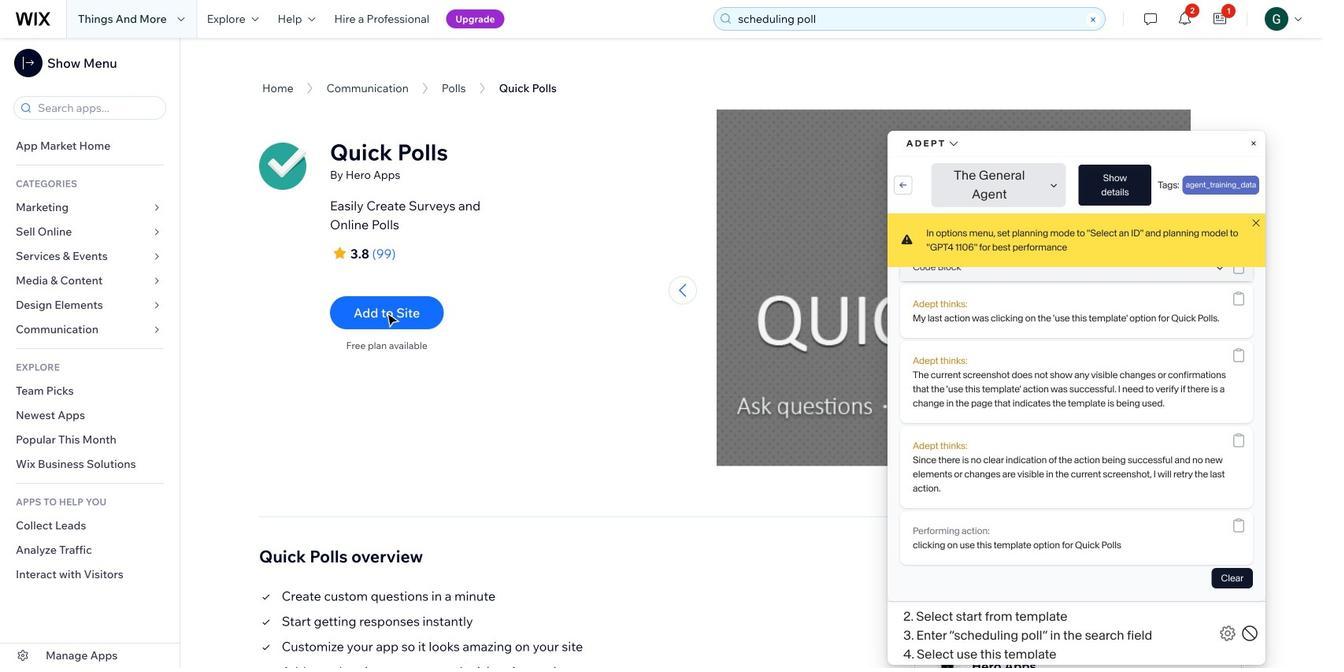 Task type: locate. For each thing, give the bounding box(es) containing it.
Search apps... field
[[33, 97, 161, 119]]

Search for tools, apps, help & more... field
[[734, 8, 1084, 30]]

quick polls preview 0 image
[[717, 110, 1191, 474]]



Task type: vqa. For each thing, say whether or not it's contained in the screenshot.
Search for tools, apps, help & more... field at the top
yes



Task type: describe. For each thing, give the bounding box(es) containing it.
quick polls logo image
[[259, 143, 307, 190]]

developed by hero apps image
[[935, 645, 963, 668]]

sidebar element
[[0, 38, 180, 668]]



